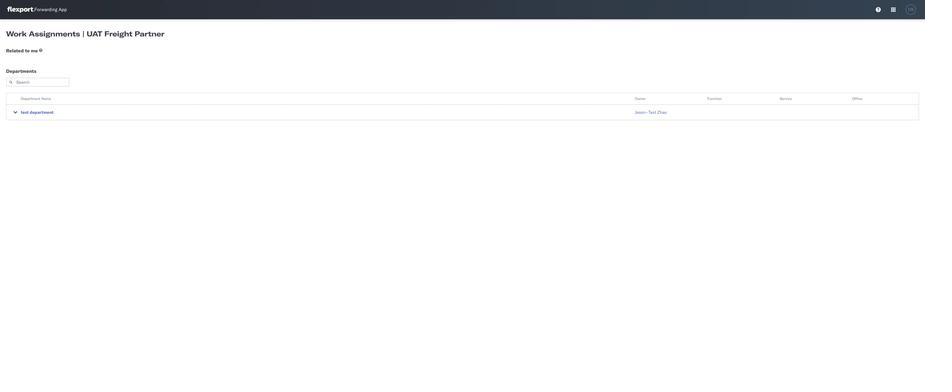 Task type: describe. For each thing, give the bounding box(es) containing it.
flexport. image
[[7, 7, 34, 13]]

os
[[908, 7, 914, 12]]

assignments
[[29, 29, 80, 38]]

work
[[6, 29, 27, 38]]

name
[[41, 97, 51, 101]]

function
[[707, 97, 722, 101]]

office
[[852, 97, 862, 101]]

jason-test zhao
[[635, 110, 667, 115]]

me
[[31, 48, 38, 54]]

work assignments | uat freight partner
[[6, 29, 164, 38]]

os button
[[904, 3, 918, 17]]

jason-
[[635, 110, 648, 115]]

app
[[59, 7, 67, 13]]

jason-test zhao link
[[635, 109, 667, 116]]

test
[[21, 110, 29, 115]]

related
[[6, 48, 24, 54]]

partner
[[135, 29, 164, 38]]

department name
[[21, 97, 51, 101]]



Task type: locate. For each thing, give the bounding box(es) containing it.
department
[[21, 97, 40, 101]]

test department
[[21, 110, 54, 115]]

|
[[82, 29, 85, 38]]

uat
[[87, 29, 102, 38]]

to
[[25, 48, 30, 54]]

related to me
[[6, 48, 38, 54]]

service
[[780, 97, 792, 101]]

departments
[[6, 68, 36, 74]]

forwarding app
[[34, 7, 67, 13]]

test
[[648, 110, 656, 115]]

department
[[30, 110, 54, 115]]

zhao
[[657, 110, 667, 115]]

forwarding
[[34, 7, 57, 13]]

forwarding app link
[[7, 7, 67, 13]]

test department link
[[21, 109, 54, 116]]

Search text field
[[6, 78, 69, 87]]

freight
[[104, 29, 132, 38]]

owner
[[635, 97, 646, 101]]



Task type: vqa. For each thing, say whether or not it's contained in the screenshot.
Service
yes



